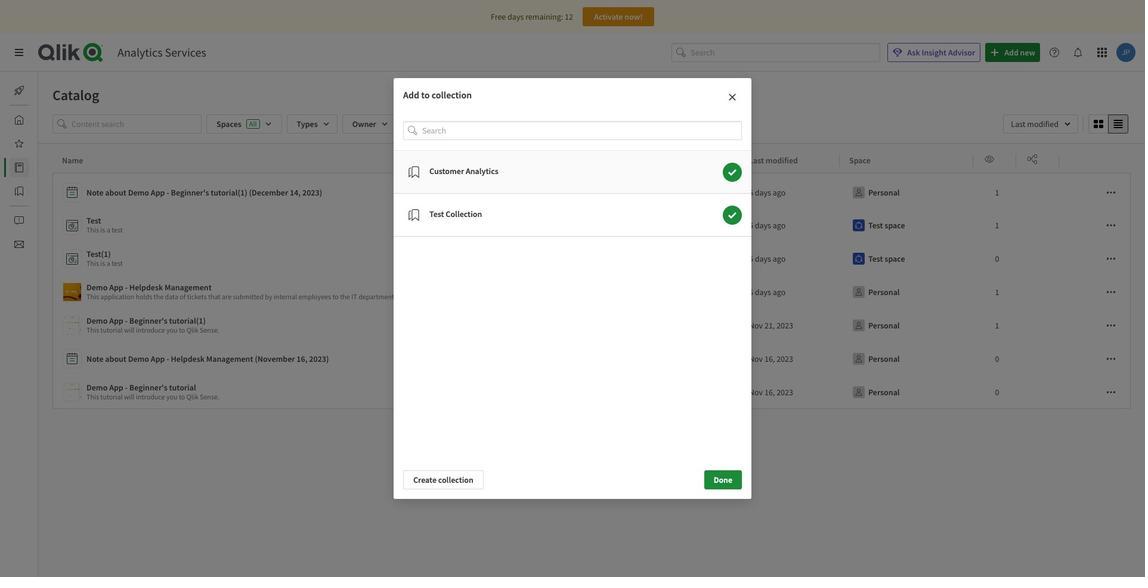Task type: vqa. For each thing, say whether or not it's contained in the screenshot.
space corresponding to 0
yes



Task type: describe. For each thing, give the bounding box(es) containing it.
alerts image
[[14, 216, 24, 225]]

6
[[749, 287, 753, 298]]

ago for demo app - helpdesk management
[[773, 287, 786, 298]]

nov for 1
[[749, 320, 763, 331]]

demo app - beginner's tutorial(1) this tutorial will introduce you to qlik sense.
[[86, 316, 219, 335]]

Search text field
[[691, 43, 881, 62]]

sense. for demo app - beginner's tutorial(1)
[[200, 326, 219, 335]]

test space for 0
[[869, 254, 905, 264]]

nov 16, 2023 cell for second personal "cell" from the bottom of the page
[[740, 342, 840, 376]]

1 cell for 5 days ago
[[974, 209, 1017, 242]]

demo app - helpdesk management
[[86, 282, 212, 293]]

beginner's for tutorial
[[129, 382, 167, 393]]

4 personal from the top
[[869, 354, 900, 364]]

catalog inside catalog 'link'
[[38, 162, 65, 173]]

free days remaining: 12
[[491, 11, 573, 22]]

this inside the demo app - beginner's tutorial(1) this tutorial will introduce you to qlik sense.
[[86, 326, 99, 335]]

activate now!
[[594, 11, 643, 22]]

insight
[[922, 47, 947, 58]]

alerts link
[[10, 211, 58, 230]]

introduce for tutorial(1)
[[136, 326, 165, 335]]

5 days ago cell for test(1)
[[740, 242, 840, 276]]

personal for 6 days ago
[[869, 287, 900, 298]]

1 1 from the top
[[995, 187, 1000, 198]]

1 5 from the top
[[749, 187, 753, 198]]

demo inside button
[[128, 187, 149, 198]]

qlik sense app image for demo app - helpdesk management
[[63, 283, 81, 301]]

1 for 5 days ago
[[995, 220, 1000, 231]]

you for tutorial
[[166, 393, 177, 401]]

4 personal button from the top
[[849, 350, 902, 369]]

days down "last"
[[755, 187, 771, 198]]

app for demo app - helpdesk management
[[109, 282, 123, 293]]

filters region
[[38, 112, 1145, 143]]

collection inside button
[[438, 475, 474, 486]]

about for note about demo app - helpdesk management (november 16, 2023)
[[105, 354, 126, 364]]

space for 1
[[885, 220, 905, 231]]

test collection
[[430, 209, 482, 219]]

favorites image
[[14, 139, 24, 149]]

you for tutorial(1)
[[166, 326, 177, 335]]

16, for nov 16, 2023 cell corresponding to second personal "cell" from the bottom of the page
[[765, 354, 775, 364]]

james peterson
[[536, 187, 591, 198]]

1 personal button from the top
[[849, 183, 902, 202]]

ask
[[908, 47, 920, 58]]

ask insight advisor
[[908, 47, 975, 58]]

2 0 from the top
[[995, 354, 1000, 364]]

note about demo app - helpdesk management (november 16, 2023) button
[[63, 347, 501, 371]]

ask insight advisor button
[[888, 43, 981, 62]]

personal button for nov 21, 2023
[[849, 316, 902, 335]]

used in image
[[1028, 154, 1037, 164]]

5 for 0
[[749, 254, 753, 264]]

5 days ago button for 0
[[749, 249, 786, 268]]

tutorial for demo app - beginner's tutorial(1)
[[100, 326, 123, 335]]

demo app - helpdesk management button
[[63, 280, 501, 304]]

1 1 cell from the top
[[974, 173, 1017, 209]]

free
[[491, 11, 506, 22]]

viewed by image
[[985, 154, 994, 164]]

nov 16, 2023 button
[[749, 383, 793, 402]]

demo for demo app - beginner's tutorial this tutorial will introduce you to qlik sense.
[[86, 382, 108, 393]]

services
[[165, 45, 206, 60]]

test space cell for 0
[[840, 242, 974, 276]]

last modified image
[[1004, 115, 1079, 134]]

test space button for 0
[[849, 249, 908, 268]]

activate now! link
[[583, 7, 654, 26]]

12
[[565, 11, 573, 22]]

searchbar element
[[672, 43, 881, 62]]

2 0 cell from the top
[[974, 342, 1017, 376]]

(december
[[249, 187, 288, 198]]

alerts
[[38, 215, 58, 226]]

last
[[749, 155, 764, 166]]

app for demo app - beginner's tutorial this tutorial will introduce you to qlik sense.
[[109, 382, 123, 393]]

advisor
[[948, 47, 975, 58]]

note cell
[[639, 173, 740, 209]]

1 ago from the top
[[773, 187, 786, 198]]

collection
[[446, 209, 482, 219]]

tutorial(1) inside the demo app - beginner's tutorial(1) this tutorial will introduce you to qlik sense.
[[169, 316, 206, 326]]

personal button for 6 days ago
[[849, 283, 902, 302]]

close image
[[728, 92, 737, 102]]

Test Collection button
[[723, 206, 742, 225]]

1 personal cell from the top
[[840, 173, 974, 209]]

nov 16, 2023 for nov 16, 2023 cell corresponding to second personal "cell" from the bottom of the page
[[749, 354, 793, 364]]

home link
[[10, 110, 59, 129]]

done
[[714, 475, 733, 486]]

activate
[[594, 11, 623, 22]]

add to collection dialog
[[394, 78, 752, 499]]

0 cell for nov 16, 2023
[[974, 376, 1017, 409]]

test for test(1)
[[112, 259, 123, 268]]

space
[[849, 155, 871, 166]]

about for note about demo app - beginner's tutorial(1) (december 14, 2023)
[[105, 187, 126, 198]]

- for tutorial
[[125, 382, 128, 393]]

space for 0
[[885, 254, 905, 264]]

is for test(1)
[[100, 259, 105, 268]]

getting started image
[[14, 86, 24, 95]]

2023 for 0
[[777, 387, 793, 398]]

5 days ago button for 1
[[749, 216, 786, 235]]

demo inside "button"
[[128, 354, 149, 364]]

personal for nov 21, 2023
[[869, 320, 900, 331]]

switch view group
[[1089, 115, 1129, 134]]

analytics inside add to collection dialog
[[466, 166, 499, 176]]

16, inside note about demo app - helpdesk management (november 16, 2023) "button"
[[297, 354, 308, 364]]

collections image
[[14, 187, 24, 196]]

customer
[[430, 166, 464, 176]]

1 for nov 21, 2023
[[995, 320, 1000, 331]]

qlik sense app image for demo app - beginner's tutorial
[[63, 384, 81, 401]]

test(1) this is a test
[[86, 249, 123, 268]]

will for tutorial
[[124, 393, 135, 401]]

this inside "test(1) this is a test"
[[86, 259, 99, 268]]

1 5 days ago cell from the top
[[740, 173, 840, 209]]

days for test(1)
[[755, 254, 771, 264]]

qlik for tutorial
[[187, 393, 198, 401]]

2023) for note about demo app - beginner's tutorial(1) (december 14, 2023)
[[302, 187, 322, 198]]

note about demo app - helpdesk management (november 16, 2023)
[[86, 354, 329, 364]]

5 for 1
[[749, 220, 753, 231]]

0 vertical spatial catalog
[[52, 86, 99, 104]]

to for tutorial
[[179, 393, 185, 401]]

will for tutorial(1)
[[124, 326, 135, 335]]

personal cell for nov 16, 2023
[[840, 376, 974, 409]]

remaining:
[[526, 11, 563, 22]]



Task type: locate. For each thing, give the bounding box(es) containing it.
analytics services element
[[118, 45, 206, 60]]

21,
[[765, 320, 775, 331]]

0 vertical spatial beginner's
[[171, 187, 209, 198]]

note about demo app - beginner's tutorial(1) (december 14, 2023)
[[86, 187, 322, 198]]

note inside note about demo app - helpdesk management (november 16, 2023) "button"
[[86, 354, 104, 364]]

helpdesk
[[129, 282, 163, 293], [171, 354, 205, 364]]

qlik up note about demo app - helpdesk management (november 16, 2023) at the bottom
[[187, 326, 198, 335]]

2023)
[[302, 187, 322, 198], [309, 354, 329, 364]]

test up "test(1) this is a test"
[[112, 225, 123, 234]]

1 space from the top
[[885, 220, 905, 231]]

1 5 days ago button from the top
[[749, 216, 786, 235]]

will inside demo app - beginner's tutorial this tutorial will introduce you to qlik sense.
[[124, 393, 135, 401]]

ago right 6
[[773, 287, 786, 298]]

demo inside the demo app - beginner's tutorial(1) this tutorial will introduce you to qlik sense.
[[86, 316, 108, 326]]

tutorial(1) left (december
[[211, 187, 247, 198]]

Search text field
[[422, 121, 742, 140]]

2 is from the top
[[100, 259, 105, 268]]

1 qlik sense app image from the top
[[63, 283, 81, 301]]

5 personal button from the top
[[849, 383, 902, 402]]

16, inside nov 16, 2023 button
[[765, 387, 775, 398]]

a
[[107, 225, 110, 234], [107, 259, 110, 268]]

james
[[536, 187, 558, 198]]

0 vertical spatial space
[[885, 220, 905, 231]]

0 vertical spatial helpdesk
[[129, 282, 163, 293]]

0 horizontal spatial tutorial(1)
[[169, 316, 206, 326]]

3 5 days ago from the top
[[749, 254, 786, 264]]

helpdesk up the demo app - beginner's tutorial(1) this tutorial will introduce you to qlik sense.
[[129, 282, 163, 293]]

1 vertical spatial 5
[[749, 220, 753, 231]]

1 vertical spatial is
[[100, 259, 105, 268]]

2 nov 16, 2023 from the top
[[749, 387, 793, 398]]

you inside the demo app - beginner's tutorial(1) this tutorial will introduce you to qlik sense.
[[166, 326, 177, 335]]

you down note about demo app - helpdesk management (november 16, 2023) at the bottom
[[166, 393, 177, 401]]

this inside "test this is a test"
[[86, 225, 99, 234]]

0 vertical spatial nov
[[749, 320, 763, 331]]

qlik down note about demo app - helpdesk management (november 16, 2023) at the bottom
[[187, 393, 198, 401]]

management
[[165, 282, 212, 293], [206, 354, 253, 364]]

app inside "button"
[[151, 354, 165, 364]]

you inside demo app - beginner's tutorial this tutorial will introduce you to qlik sense.
[[166, 393, 177, 401]]

2023) inside "button"
[[309, 354, 329, 364]]

5 days ago cell
[[740, 173, 840, 209], [740, 209, 840, 242], [740, 242, 840, 276]]

nov
[[749, 320, 763, 331], [749, 354, 763, 364], [749, 387, 763, 398]]

2 ago from the top
[[773, 220, 786, 231]]

2 vertical spatial nov
[[749, 387, 763, 398]]

test space
[[869, 220, 905, 231], [869, 254, 905, 264]]

2 nov 16, 2023 cell from the top
[[740, 376, 840, 409]]

days up 6 days ago
[[755, 254, 771, 264]]

1 vertical spatial test space
[[869, 254, 905, 264]]

2 5 days ago cell from the top
[[740, 209, 840, 242]]

to inside dialog
[[421, 89, 430, 101]]

2 a from the top
[[107, 259, 110, 268]]

1 vertical spatial qlik sense app image
[[63, 384, 81, 401]]

test inside "test this is a test"
[[112, 225, 123, 234]]

2 introduce from the top
[[136, 393, 165, 401]]

demo inside demo app - beginner's tutorial this tutorial will introduce you to qlik sense.
[[86, 382, 108, 393]]

2 vertical spatial beginner's
[[129, 382, 167, 393]]

- for management
[[125, 282, 128, 293]]

add to collection
[[403, 89, 472, 101]]

qlik for tutorial(1)
[[187, 326, 198, 335]]

add
[[403, 89, 419, 101]]

to up note about demo app - helpdesk management (november 16, 2023) at the bottom
[[179, 326, 185, 335]]

- inside "button"
[[167, 354, 169, 364]]

1 vertical spatial tutorial(1)
[[169, 316, 206, 326]]

4 personal cell from the top
[[840, 342, 974, 376]]

test space button
[[849, 216, 908, 235], [849, 249, 908, 268]]

- inside demo app - beginner's tutorial this tutorial will introduce you to qlik sense.
[[125, 382, 128, 393]]

you up note about demo app - helpdesk management (november 16, 2023) at the bottom
[[166, 326, 177, 335]]

1 vertical spatial test
[[112, 259, 123, 268]]

1 test space from the top
[[869, 220, 905, 231]]

nov 21, 2023 cell
[[740, 309, 840, 342]]

a up test(1)
[[107, 225, 110, 234]]

6 days ago
[[749, 287, 786, 298]]

personal
[[869, 187, 900, 198], [869, 287, 900, 298], [869, 320, 900, 331], [869, 354, 900, 364], [869, 387, 900, 398]]

sense.
[[200, 326, 219, 335], [200, 393, 219, 401]]

test
[[430, 209, 444, 219], [86, 215, 101, 226], [869, 220, 883, 231], [869, 254, 883, 264]]

demo
[[128, 187, 149, 198], [86, 282, 108, 293], [86, 316, 108, 326], [128, 354, 149, 364], [86, 382, 108, 393]]

test this is a test
[[86, 215, 123, 234]]

2 vertical spatial 5 days ago
[[749, 254, 786, 264]]

introduce for tutorial
[[136, 393, 165, 401]]

test(1)
[[86, 249, 111, 259]]

0 for 2023
[[995, 387, 1000, 398]]

demo inside 'button'
[[86, 282, 108, 293]]

0 vertical spatial 0
[[995, 254, 1000, 264]]

1 vertical spatial management
[[206, 354, 253, 364]]

to for tutorial(1)
[[179, 326, 185, 335]]

1 vertical spatial sense.
[[200, 393, 219, 401]]

1 vertical spatial 2023)
[[309, 354, 329, 364]]

ago
[[773, 187, 786, 198], [773, 220, 786, 231], [773, 254, 786, 264], [773, 287, 786, 298]]

create collection button
[[403, 471, 484, 490]]

2 personal from the top
[[869, 287, 900, 298]]

app inside the demo app - beginner's tutorial(1) this tutorial will introduce you to qlik sense.
[[109, 316, 123, 326]]

note inside note cell
[[661, 187, 678, 198]]

0 for ago
[[995, 254, 1000, 264]]

tutorial(1)
[[211, 187, 247, 198], [169, 316, 206, 326]]

5 days ago for 1
[[749, 220, 786, 231]]

0 vertical spatial 5 days ago button
[[749, 216, 786, 235]]

1 vertical spatial collection
[[438, 475, 474, 486]]

-
[[167, 187, 169, 198], [125, 282, 128, 293], [125, 316, 128, 326], [167, 354, 169, 364], [125, 382, 128, 393]]

last modified
[[749, 155, 798, 166]]

- inside the demo app - beginner's tutorial(1) this tutorial will introduce you to qlik sense.
[[125, 316, 128, 326]]

personal cell for nov 21, 2023
[[840, 309, 974, 342]]

3 personal cell from the top
[[840, 309, 974, 342]]

test inside "test(1) this is a test"
[[112, 259, 123, 268]]

beginner's inside button
[[171, 187, 209, 198]]

note
[[86, 187, 104, 198], [661, 187, 678, 198], [86, 354, 104, 364]]

2 1 cell from the top
[[974, 209, 1017, 242]]

note for note about demo app - beginner's tutorial(1) (december 14, 2023)
[[86, 187, 104, 198]]

nov 21, 2023 button
[[749, 316, 793, 335]]

1 test space cell from the top
[[840, 209, 974, 242]]

1 vertical spatial analytics
[[466, 166, 499, 176]]

sense. inside demo app - beginner's tutorial this tutorial will introduce you to qlik sense.
[[200, 393, 219, 401]]

tutorial(1) inside button
[[211, 187, 247, 198]]

days right free
[[508, 11, 524, 22]]

app for demo app - beginner's tutorial(1) this tutorial will introduce you to qlik sense.
[[109, 316, 123, 326]]

2 vertical spatial 0
[[995, 387, 1000, 398]]

0 cell for 5 days ago
[[974, 242, 1017, 276]]

2 qlik from the top
[[187, 393, 198, 401]]

2023) right (november
[[309, 354, 329, 364]]

days inside button
[[755, 287, 771, 298]]

5 days ago right the test collection button
[[749, 220, 786, 231]]

1 horizontal spatial helpdesk
[[171, 354, 205, 364]]

3 2023 from the top
[[777, 387, 793, 398]]

tutorial
[[100, 326, 123, 335], [169, 382, 196, 393], [100, 393, 123, 401]]

test right test(1)
[[112, 259, 123, 268]]

2 test space button from the top
[[849, 249, 908, 268]]

1 vertical spatial catalog
[[38, 162, 65, 173]]

5 down "last"
[[749, 187, 753, 198]]

0 vertical spatial qlik sense app image
[[63, 283, 81, 301]]

is for test
[[100, 225, 105, 234]]

1 personal from the top
[[869, 187, 900, 198]]

2023
[[777, 320, 793, 331], [777, 354, 793, 364], [777, 387, 793, 398]]

3 5 days ago cell from the top
[[740, 242, 840, 276]]

2 5 from the top
[[749, 220, 753, 231]]

days right the test collection button
[[755, 220, 771, 231]]

2 test space cell from the top
[[840, 242, 974, 276]]

nov 16, 2023 cell
[[740, 342, 840, 376], [740, 376, 840, 409]]

1 vertical spatial a
[[107, 259, 110, 268]]

will
[[124, 326, 135, 335], [124, 393, 135, 401]]

0 vertical spatial test space
[[869, 220, 905, 231]]

2 2023 from the top
[[777, 354, 793, 364]]

peterson
[[560, 187, 591, 198]]

0 vertical spatial sense.
[[200, 326, 219, 335]]

3 nov from the top
[[749, 387, 763, 398]]

1 will from the top
[[124, 326, 135, 335]]

6 days ago button
[[749, 283, 786, 302]]

about up "test this is a test"
[[105, 187, 126, 198]]

1 vertical spatial nov 16, 2023
[[749, 387, 793, 398]]

1 vertical spatial about
[[105, 354, 126, 364]]

0 vertical spatial 5
[[749, 187, 753, 198]]

3 ago from the top
[[773, 254, 786, 264]]

5 personal from the top
[[869, 387, 900, 398]]

analytics left services
[[118, 45, 163, 60]]

test inside "test this is a test"
[[86, 215, 101, 226]]

3 0 cell from the top
[[974, 376, 1017, 409]]

management inside demo app - helpdesk management 'button'
[[165, 282, 212, 293]]

days
[[508, 11, 524, 22], [755, 187, 771, 198], [755, 220, 771, 231], [755, 254, 771, 264], [755, 287, 771, 298]]

2 5 days ago button from the top
[[749, 249, 786, 268]]

0
[[995, 254, 1000, 264], [995, 354, 1000, 364], [995, 387, 1000, 398]]

nov 21, 2023
[[749, 320, 793, 331]]

demo app - beginner's tutorial this tutorial will introduce you to qlik sense.
[[86, 382, 219, 401]]

this
[[86, 225, 99, 234], [86, 259, 99, 268], [86, 326, 99, 335], [86, 393, 99, 401]]

a inside "test(1) this is a test"
[[107, 259, 110, 268]]

app inside demo app - beginner's tutorial this tutorial will introduce you to qlik sense.
[[109, 382, 123, 393]]

about inside "button"
[[105, 354, 126, 364]]

sense. inside the demo app - beginner's tutorial(1) this tutorial will introduce you to qlik sense.
[[200, 326, 219, 335]]

1 you from the top
[[166, 326, 177, 335]]

0 vertical spatial will
[[124, 326, 135, 335]]

3 1 cell from the top
[[974, 276, 1017, 309]]

1 vertical spatial nov
[[749, 354, 763, 364]]

0 vertical spatial nov 16, 2023
[[749, 354, 793, 364]]

5 right the test collection button
[[749, 220, 753, 231]]

is inside "test(1) this is a test"
[[100, 259, 105, 268]]

nov 16, 2023 for nov 16, 2023 button
[[749, 387, 793, 398]]

1 qlik from the top
[[187, 326, 198, 335]]

navigation pane element
[[0, 76, 65, 259]]

0 vertical spatial is
[[100, 225, 105, 234]]

beginner's
[[171, 187, 209, 198], [129, 316, 167, 326], [129, 382, 167, 393]]

2 nov from the top
[[749, 354, 763, 364]]

note inside note about demo app - beginner's tutorial(1) (december 14, 2023) button
[[86, 187, 104, 198]]

note for note
[[661, 187, 678, 198]]

james peterson cell
[[506, 173, 639, 209]]

introduce inside demo app - beginner's tutorial this tutorial will introduce you to qlik sense.
[[136, 393, 165, 401]]

1 vertical spatial qlik
[[187, 393, 198, 401]]

beginner's inside the demo app - beginner's tutorial(1) this tutorial will introduce you to qlik sense.
[[129, 316, 167, 326]]

1 vertical spatial 5 days ago
[[749, 220, 786, 231]]

6 days ago cell
[[740, 276, 840, 309]]

1 test from the top
[[112, 225, 123, 234]]

qlik sense app image
[[63, 283, 81, 301], [63, 384, 81, 401]]

2 test space from the top
[[869, 254, 905, 264]]

home image
[[14, 115, 24, 125]]

1 vertical spatial beginner's
[[129, 316, 167, 326]]

2023 for 1
[[777, 320, 793, 331]]

management left (november
[[206, 354, 253, 364]]

modified
[[766, 155, 798, 166]]

to
[[421, 89, 430, 101], [179, 326, 185, 335], [179, 393, 185, 401]]

0 vertical spatial tutorial(1)
[[211, 187, 247, 198]]

test inside add to collection dialog
[[430, 209, 444, 219]]

1 cell for nov 21, 2023
[[974, 309, 1017, 342]]

0 vertical spatial analytics
[[118, 45, 163, 60]]

ago for test
[[773, 220, 786, 231]]

ago for test(1)
[[773, 254, 786, 264]]

you
[[166, 326, 177, 335], [166, 393, 177, 401]]

is up test(1)
[[100, 225, 105, 234]]

5 days ago
[[749, 187, 786, 198], [749, 220, 786, 231], [749, 254, 786, 264]]

2 vertical spatial to
[[179, 393, 185, 401]]

ago down modified
[[773, 187, 786, 198]]

0 vertical spatial 2023
[[777, 320, 793, 331]]

qlik inside the demo app - beginner's tutorial(1) this tutorial will introduce you to qlik sense.
[[187, 326, 198, 335]]

1 0 from the top
[[995, 254, 1000, 264]]

nov 16, 2023 cell for nov 16, 2023 personal "cell"
[[740, 376, 840, 409]]

3 1 from the top
[[995, 287, 1000, 298]]

1
[[995, 187, 1000, 198], [995, 220, 1000, 231], [995, 287, 1000, 298], [995, 320, 1000, 331]]

name
[[62, 155, 83, 166]]

test space button for 1
[[849, 216, 908, 235]]

3 this from the top
[[86, 326, 99, 335]]

2 vertical spatial 5
[[749, 254, 753, 264]]

3 0 from the top
[[995, 387, 1000, 398]]

1 vertical spatial introduce
[[136, 393, 165, 401]]

analytics right customer
[[466, 166, 499, 176]]

5 days ago up 6 days ago
[[749, 254, 786, 264]]

note for note about demo app - helpdesk management (november 16, 2023)
[[86, 354, 104, 364]]

sense. down note about demo app - helpdesk management (november 16, 2023) at the bottom
[[200, 393, 219, 401]]

4 1 cell from the top
[[974, 309, 1017, 342]]

app inside button
[[151, 187, 165, 198]]

1 horizontal spatial tutorial(1)
[[211, 187, 247, 198]]

3 personal from the top
[[869, 320, 900, 331]]

is inside "test this is a test"
[[100, 225, 105, 234]]

test space for 1
[[869, 220, 905, 231]]

0 vertical spatial management
[[165, 282, 212, 293]]

tutorial for demo app - beginner's tutorial
[[100, 393, 123, 401]]

about inside button
[[105, 187, 126, 198]]

create collection
[[413, 475, 474, 486]]

management inside note about demo app - helpdesk management (november 16, 2023) "button"
[[206, 354, 253, 364]]

5 days ago cell for test
[[740, 209, 840, 242]]

0 vertical spatial 5 days ago
[[749, 187, 786, 198]]

beginner's for tutorial(1)
[[129, 316, 167, 326]]

(november
[[255, 354, 295, 364]]

to inside demo app - beginner's tutorial this tutorial will introduce you to qlik sense.
[[179, 393, 185, 401]]

cell
[[1017, 173, 1059, 209], [1059, 173, 1131, 209], [506, 209, 639, 242], [639, 209, 740, 242], [1017, 209, 1059, 242], [1059, 209, 1131, 242], [506, 242, 639, 276], [639, 242, 740, 276], [1017, 242, 1059, 276], [1059, 242, 1131, 276], [506, 276, 639, 309], [639, 276, 740, 309], [1017, 276, 1059, 309], [1059, 276, 1131, 309], [506, 309, 639, 342], [639, 309, 740, 342], [1017, 309, 1059, 342], [1059, 309, 1131, 342], [506, 342, 639, 376], [639, 342, 740, 376], [1017, 342, 1059, 376], [1059, 342, 1131, 376], [506, 376, 639, 409], [639, 376, 740, 409], [1017, 376, 1059, 409], [1059, 376, 1131, 409]]

now!
[[625, 11, 643, 22]]

collection right create
[[438, 475, 474, 486]]

5 days ago button right the test collection button
[[749, 216, 786, 235]]

1 a from the top
[[107, 225, 110, 234]]

1 2023 from the top
[[777, 320, 793, 331]]

tutorial(1) up note about demo app - helpdesk management (november 16, 2023) at the bottom
[[169, 316, 206, 326]]

sense. up note about demo app - helpdesk management (november 16, 2023) at the bottom
[[200, 326, 219, 335]]

5 personal cell from the top
[[840, 376, 974, 409]]

james peterson image
[[515, 185, 531, 200]]

app
[[151, 187, 165, 198], [109, 282, 123, 293], [109, 316, 123, 326], [151, 354, 165, 364], [109, 382, 123, 393]]

1 0 cell from the top
[[974, 242, 1017, 276]]

ago inside cell
[[773, 287, 786, 298]]

1 test space button from the top
[[849, 216, 908, 235]]

0 vertical spatial collection
[[432, 89, 472, 101]]

2 1 from the top
[[995, 220, 1000, 231]]

days for demo app - helpdesk management
[[755, 287, 771, 298]]

to inside the demo app - beginner's tutorial(1) this tutorial will introduce you to qlik sense.
[[179, 326, 185, 335]]

create
[[413, 475, 437, 486]]

days right 6
[[755, 287, 771, 298]]

demo for demo app - beginner's tutorial(1) this tutorial will introduce you to qlik sense.
[[86, 316, 108, 326]]

2 test from the top
[[112, 259, 123, 268]]

0 vertical spatial a
[[107, 225, 110, 234]]

catalog link
[[10, 158, 65, 177]]

about up demo app - beginner's tutorial this tutorial will introduce you to qlik sense.
[[105, 354, 126, 364]]

open sidebar menu image
[[14, 48, 24, 57]]

beginner's inside demo app - beginner's tutorial this tutorial will introduce you to qlik sense.
[[129, 382, 167, 393]]

app inside 'button'
[[109, 282, 123, 293]]

2 personal cell from the top
[[840, 276, 974, 309]]

will inside the demo app - beginner's tutorial(1) this tutorial will introduce you to qlik sense.
[[124, 326, 135, 335]]

- for tutorial(1)
[[125, 316, 128, 326]]

Customer Analytics button
[[723, 163, 742, 182]]

0 cell
[[974, 242, 1017, 276], [974, 342, 1017, 376], [974, 376, 1017, 409]]

1 vertical spatial 2023
[[777, 354, 793, 364]]

3 personal button from the top
[[849, 316, 902, 335]]

1 vertical spatial 5 days ago button
[[749, 249, 786, 268]]

personal button
[[849, 183, 902, 202], [849, 283, 902, 302], [849, 316, 902, 335], [849, 350, 902, 369], [849, 383, 902, 402]]

1 vertical spatial you
[[166, 393, 177, 401]]

analytics services
[[118, 45, 206, 60]]

5 up 6
[[749, 254, 753, 264]]

Content search text field
[[72, 114, 202, 134]]

1 5 days ago from the top
[[749, 187, 786, 198]]

0 horizontal spatial helpdesk
[[129, 282, 163, 293]]

introduce
[[136, 326, 165, 335], [136, 393, 165, 401]]

1 vertical spatial to
[[179, 326, 185, 335]]

management up the demo app - beginner's tutorial(1) this tutorial will introduce you to qlik sense.
[[165, 282, 212, 293]]

a inside "test this is a test"
[[107, 225, 110, 234]]

helpdesk inside 'button'
[[129, 282, 163, 293]]

4 ago from the top
[[773, 287, 786, 298]]

2 you from the top
[[166, 393, 177, 401]]

helpdesk up demo app - beginner's tutorial this tutorial will introduce you to qlik sense.
[[171, 354, 205, 364]]

catalog up home
[[52, 86, 99, 104]]

1 nov 16, 2023 cell from the top
[[740, 342, 840, 376]]

1 this from the top
[[86, 225, 99, 234]]

0 vertical spatial about
[[105, 187, 126, 198]]

1 is from the top
[[100, 225, 105, 234]]

1 vertical spatial space
[[885, 254, 905, 264]]

qlik sense app image
[[63, 317, 81, 335]]

1 vertical spatial 0
[[995, 354, 1000, 364]]

1 vertical spatial will
[[124, 393, 135, 401]]

tutorial inside the demo app - beginner's tutorial(1) this tutorial will introduce you to qlik sense.
[[100, 326, 123, 335]]

0 vertical spatial 2023)
[[302, 187, 322, 198]]

1 introduce from the top
[[136, 326, 165, 335]]

1 horizontal spatial analytics
[[466, 166, 499, 176]]

is down "test this is a test"
[[100, 259, 105, 268]]

sense. for demo app - beginner's tutorial
[[200, 393, 219, 401]]

5
[[749, 187, 753, 198], [749, 220, 753, 231], [749, 254, 753, 264]]

- inside 'button'
[[125, 282, 128, 293]]

customer analytics
[[430, 166, 499, 176]]

2 qlik sense app image from the top
[[63, 384, 81, 401]]

2023) for note about demo app - helpdesk management (november 16, 2023)
[[309, 354, 329, 364]]

this inside demo app - beginner's tutorial this tutorial will introduce you to qlik sense.
[[86, 393, 99, 401]]

1 nov from the top
[[749, 320, 763, 331]]

4 1 from the top
[[995, 320, 1000, 331]]

2023) right 14,
[[302, 187, 322, 198]]

done button
[[704, 471, 742, 490]]

0 vertical spatial test
[[112, 225, 123, 234]]

14,
[[290, 187, 301, 198]]

personal cell
[[840, 173, 974, 209], [840, 276, 974, 309], [840, 309, 974, 342], [840, 342, 974, 376], [840, 376, 974, 409]]

0 vertical spatial to
[[421, 89, 430, 101]]

is
[[100, 225, 105, 234], [100, 259, 105, 268]]

ago up 6 days ago cell
[[773, 254, 786, 264]]

4 this from the top
[[86, 393, 99, 401]]

catalog image
[[14, 163, 24, 172]]

nov for 0
[[749, 387, 763, 398]]

5 days ago button
[[749, 216, 786, 235], [749, 249, 786, 268]]

demo for demo app - helpdesk management
[[86, 282, 108, 293]]

1 for 6 days ago
[[995, 287, 1000, 298]]

1 about from the top
[[105, 187, 126, 198]]

qlik
[[187, 326, 198, 335], [187, 393, 198, 401]]

personal cell for 6 days ago
[[840, 276, 974, 309]]

collection right add
[[432, 89, 472, 101]]

personal button for nov 16, 2023
[[849, 383, 902, 402]]

home
[[38, 115, 59, 125]]

a for test(1)
[[107, 259, 110, 268]]

space
[[885, 220, 905, 231], [885, 254, 905, 264]]

to right add
[[421, 89, 430, 101]]

catalog right catalog "image"
[[38, 162, 65, 173]]

qlik inside demo app - beginner's tutorial this tutorial will introduce you to qlik sense.
[[187, 393, 198, 401]]

5 days ago for 0
[[749, 254, 786, 264]]

5 days ago down last modified
[[749, 187, 786, 198]]

note about demo app - beginner's tutorial(1) (december 14, 2023) button
[[63, 181, 501, 205]]

0 vertical spatial test space button
[[849, 216, 908, 235]]

0 vertical spatial qlik
[[187, 326, 198, 335]]

collection
[[432, 89, 472, 101], [438, 475, 474, 486]]

- inside button
[[167, 187, 169, 198]]

a for test
[[107, 225, 110, 234]]

1 cell for 6 days ago
[[974, 276, 1017, 309]]

3 5 from the top
[[749, 254, 753, 264]]

analytics
[[118, 45, 163, 60], [466, 166, 499, 176]]

16, for nov 16, 2023 button
[[765, 387, 775, 398]]

nov 16, 2023
[[749, 354, 793, 364], [749, 387, 793, 398]]

1 nov 16, 2023 from the top
[[749, 354, 793, 364]]

2 personal button from the top
[[849, 283, 902, 302]]

a down "test this is a test"
[[107, 259, 110, 268]]

2 this from the top
[[86, 259, 99, 268]]

1 vertical spatial test space button
[[849, 249, 908, 268]]

2 vertical spatial 2023
[[777, 387, 793, 398]]

0 horizontal spatial analytics
[[118, 45, 163, 60]]

2 5 days ago from the top
[[749, 220, 786, 231]]

to down note about demo app - helpdesk management (november 16, 2023) at the bottom
[[179, 393, 185, 401]]

2 will from the top
[[124, 393, 135, 401]]

2 sense. from the top
[[200, 393, 219, 401]]

test space cell for 1
[[840, 209, 974, 242]]

about
[[105, 187, 126, 198], [105, 354, 126, 364]]

16,
[[297, 354, 308, 364], [765, 354, 775, 364], [765, 387, 775, 398]]

2 about from the top
[[105, 354, 126, 364]]

catalog
[[52, 86, 99, 104], [38, 162, 65, 173]]

2023) inside button
[[302, 187, 322, 198]]

days for test
[[755, 220, 771, 231]]

subscriptions image
[[14, 240, 24, 249]]

test space cell
[[840, 209, 974, 242], [840, 242, 974, 276]]

personal for nov 16, 2023
[[869, 387, 900, 398]]

introduce inside the demo app - beginner's tutorial(1) this tutorial will introduce you to qlik sense.
[[136, 326, 165, 335]]

test for test
[[112, 225, 123, 234]]

qlik sense app image inside demo app - helpdesk management 'button'
[[63, 283, 81, 301]]

1 cell
[[974, 173, 1017, 209], [974, 209, 1017, 242], [974, 276, 1017, 309], [974, 309, 1017, 342]]

1 sense. from the top
[[200, 326, 219, 335]]

2 space from the top
[[885, 254, 905, 264]]

0 vertical spatial you
[[166, 326, 177, 335]]

1 vertical spatial helpdesk
[[171, 354, 205, 364]]

test
[[112, 225, 123, 234], [112, 259, 123, 268]]

helpdesk inside "button"
[[171, 354, 205, 364]]

0 vertical spatial introduce
[[136, 326, 165, 335]]

5 days ago button up 6 days ago
[[749, 249, 786, 268]]

ago right the test collection button
[[773, 220, 786, 231]]



